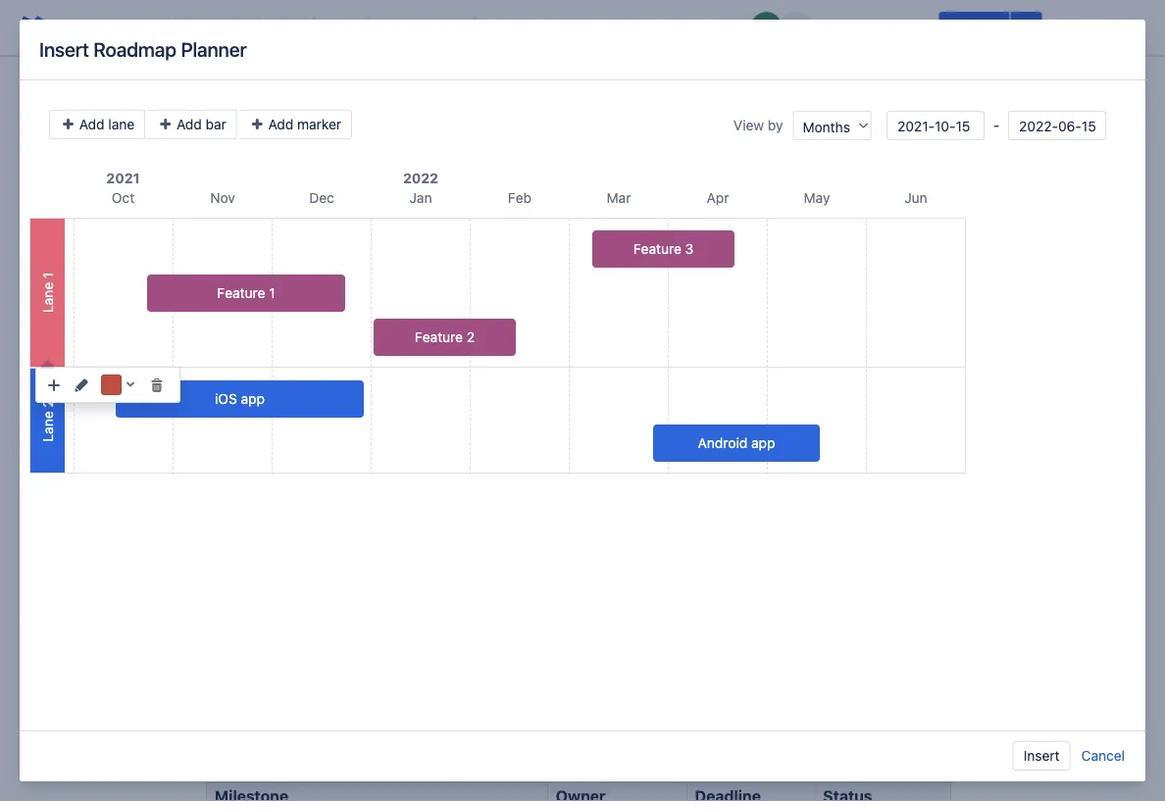 Task type: describe. For each thing, give the bounding box(es) containing it.
yy-mm-dd text field
[[887, 111, 985, 140]]

add lane
[[76, 116, 135, 132]]

feature 3
[[634, 241, 694, 257]]

feature for feature 1
[[217, 285, 265, 301]]

outdent ⇧tab image
[[421, 16, 445, 39]]

update button
[[939, 12, 1010, 43]]

insert roadmap planner dialog
[[20, 20, 1146, 782]]

and
[[342, 724, 379, 750]]

roadmap inside dialog
[[93, 38, 176, 61]]

android app
[[698, 435, 776, 451]]

add bar
[[173, 116, 226, 132]]

dec
[[309, 190, 334, 206]]

insert button
[[1013, 742, 1071, 771]]

roadmap planner image
[[214, 125, 237, 149]]

-
[[990, 118, 1004, 134]]

close
[[1059, 19, 1095, 35]]

add bar button
[[147, 110, 237, 139]]

mar
[[607, 190, 631, 206]]

2 small image from the left
[[74, 378, 89, 393]]

add for bar
[[177, 116, 202, 132]]

small image
[[149, 378, 165, 393]]

1 for feature 1
[[269, 285, 275, 301]]

bar
[[206, 116, 226, 132]]

2 for feature 2
[[467, 329, 475, 345]]

marker
[[297, 116, 341, 132]]

roadmap planner
[[237, 127, 363, 146]]

view
[[734, 117, 764, 133]]

insert for insert
[[1024, 748, 1060, 764]]

app for android app
[[752, 435, 776, 451]]

bold ⌘b image
[[184, 16, 207, 39]]

:triangular_flag_on_post: image
[[206, 730, 226, 749]]

feature 1
[[217, 285, 275, 301]]

feature 2
[[415, 329, 475, 345]]

update
[[951, 19, 999, 35]]

layouts image
[[618, 16, 642, 39]]

insert for insert roadmap planner
[[39, 38, 89, 61]]

feb
[[508, 190, 532, 206]]

help image
[[24, 751, 47, 774]]

2021
[[106, 170, 140, 186]]

jun
[[905, 190, 928, 206]]

2022
[[403, 170, 439, 186]]

lane for ios
[[39, 412, 55, 442]]

2 for lane 2
[[39, 400, 55, 408]]

milestones
[[230, 724, 337, 750]]

add lane button
[[49, 110, 145, 139]]

jan
[[410, 190, 432, 206]]

by
[[768, 117, 784, 133]]

1 small image from the left
[[46, 378, 62, 393]]

no restrictions image
[[902, 16, 926, 39]]

add marker button
[[239, 110, 352, 139]]

ios app
[[215, 391, 265, 407]]

cancel
[[1082, 748, 1126, 764]]



Task type: vqa. For each thing, say whether or not it's contained in the screenshot.
the :triangular_flag_on_post: ICON
yes



Task type: locate. For each thing, give the bounding box(es) containing it.
yy-mm-dd text field
[[1009, 111, 1107, 140]]

1 for lane 1
[[39, 273, 55, 279]]

insert up 'add lane' button
[[39, 38, 89, 61]]

2 add from the left
[[177, 116, 202, 132]]

0 horizontal spatial add
[[79, 116, 105, 132]]

lane for feature
[[39, 283, 55, 313]]

lane 2
[[39, 400, 55, 442]]

add image, video, or file image
[[528, 16, 552, 39]]

1 add from the left
[[79, 116, 105, 132]]

numbered list ⌘⇧7 image
[[399, 16, 422, 39]]

:triangular_flag_on_post: image
[[206, 730, 226, 749]]

1 horizontal spatial add
[[177, 116, 202, 132]]

1 vertical spatial roadmap
[[237, 127, 305, 146]]

small image
[[46, 378, 62, 393], [74, 378, 89, 393]]

oct
[[112, 190, 135, 206]]

undo ⌘z image
[[62, 16, 86, 39]]

deadlines
[[384, 724, 478, 750]]

ios
[[215, 391, 237, 407]]

planner
[[181, 38, 247, 61], [309, 127, 363, 146]]

adjust update settings image
[[1015, 16, 1039, 39]]

0 horizontal spatial app
[[241, 391, 265, 407]]

add for lane
[[79, 116, 105, 132]]

app right ios
[[241, 391, 265, 407]]

1 horizontal spatial planner
[[309, 127, 363, 146]]

0 vertical spatial lane
[[39, 283, 55, 313]]

feature
[[634, 241, 682, 257], [217, 285, 265, 301], [415, 329, 463, 345]]

1 vertical spatial feature
[[217, 285, 265, 301]]

1 horizontal spatial insert
[[1024, 748, 1060, 764]]

0 horizontal spatial insert
[[39, 38, 89, 61]]

saved
[[692, 19, 731, 35]]

add left bar on the left top
[[177, 116, 202, 132]]

0 horizontal spatial roadmap
[[93, 38, 176, 61]]

0 vertical spatial planner
[[181, 38, 247, 61]]

insert inside button
[[1024, 748, 1060, 764]]

lane
[[39, 283, 55, 313], [39, 412, 55, 442]]

app for ios app
[[241, 391, 265, 407]]

nov
[[210, 190, 235, 206]]

0 vertical spatial roadmap
[[93, 38, 176, 61]]

milestones and deadlines
[[226, 724, 478, 750]]

planner up bar on the left top
[[181, 38, 247, 61]]

0 horizontal spatial 2
[[39, 400, 55, 408]]

planner up dec
[[309, 127, 363, 146]]

3
[[686, 241, 694, 257]]

1
[[39, 273, 55, 279], [269, 285, 275, 301]]

redo ⌘⇧z image
[[85, 16, 108, 39]]

2022 jan
[[403, 170, 439, 206]]

lane 1
[[39, 273, 55, 313]]

2021 oct
[[106, 170, 140, 206]]

1 vertical spatial lane
[[39, 412, 55, 442]]

ruby anderson image
[[751, 12, 782, 43]]

insert left cancel in the right bottom of the page
[[1024, 748, 1060, 764]]

0 horizontal spatial feature
[[217, 285, 265, 301]]

0 vertical spatial 1
[[39, 273, 55, 279]]

app right the android
[[752, 435, 776, 451]]

0 vertical spatial feature
[[634, 241, 682, 257]]

view by
[[734, 117, 784, 133]]

1 vertical spatial planner
[[309, 127, 363, 146]]

bullet list ⌘⇧8 image
[[376, 16, 400, 39]]

0 horizontal spatial 1
[[39, 273, 55, 279]]

add left lane
[[79, 116, 105, 132]]

may
[[804, 190, 831, 206]]

1 lane from the top
[[39, 283, 55, 313]]

2 vertical spatial feature
[[415, 329, 463, 345]]

1 vertical spatial 2
[[39, 400, 55, 408]]

roadmap
[[93, 38, 176, 61], [237, 127, 305, 146]]

0 vertical spatial app
[[241, 391, 265, 407]]

2
[[467, 329, 475, 345], [39, 400, 55, 408]]

emoji image
[[573, 16, 597, 39]]

0 vertical spatial insert
[[39, 38, 89, 61]]

small image left small icon
[[74, 378, 89, 393]]

1 horizontal spatial roadmap
[[237, 127, 305, 146]]

1 vertical spatial app
[[752, 435, 776, 451]]

italic ⌘i image
[[207, 16, 230, 39]]

1 vertical spatial insert
[[1024, 748, 1060, 764]]

insert roadmap planner
[[39, 38, 247, 61]]

3 add from the left
[[268, 116, 294, 132]]

1 horizontal spatial 1
[[269, 285, 275, 301]]

small image up "lane 2"
[[46, 378, 62, 393]]

0 vertical spatial 2
[[467, 329, 475, 345]]

add marker
[[265, 116, 341, 132]]

cancel button
[[1081, 742, 1127, 771]]

close button
[[1047, 12, 1107, 43]]

insert
[[39, 38, 89, 61], [1024, 748, 1060, 764]]

2 lane from the top
[[39, 412, 55, 442]]

1 horizontal spatial 2
[[467, 329, 475, 345]]

2 horizontal spatial feature
[[634, 241, 682, 257]]

feature for feature 3
[[634, 241, 682, 257]]

1 horizontal spatial app
[[752, 435, 776, 451]]

0 horizontal spatial planner
[[181, 38, 247, 61]]

1 vertical spatial 1
[[269, 285, 275, 301]]

1 horizontal spatial small image
[[74, 378, 89, 393]]

1 horizontal spatial feature
[[415, 329, 463, 345]]

link image
[[505, 16, 529, 39]]

2 horizontal spatial add
[[268, 116, 294, 132]]

confluence image
[[16, 12, 47, 43], [16, 12, 47, 43]]

feature for feature 2
[[415, 329, 463, 345]]

table image
[[596, 16, 619, 39]]

mention image
[[551, 16, 574, 39]]

android
[[698, 435, 748, 451]]

add left the marker
[[268, 116, 294, 132]]

app
[[241, 391, 265, 407], [752, 435, 776, 451]]

planner inside dialog
[[181, 38, 247, 61]]

add
[[79, 116, 105, 132], [177, 116, 202, 132], [268, 116, 294, 132]]

add for marker
[[268, 116, 294, 132]]

0 horizontal spatial small image
[[46, 378, 62, 393]]

apr
[[707, 190, 730, 206]]

action item image
[[483, 16, 507, 39]]

indent tab image
[[444, 16, 467, 39]]

lane
[[108, 116, 135, 132]]



